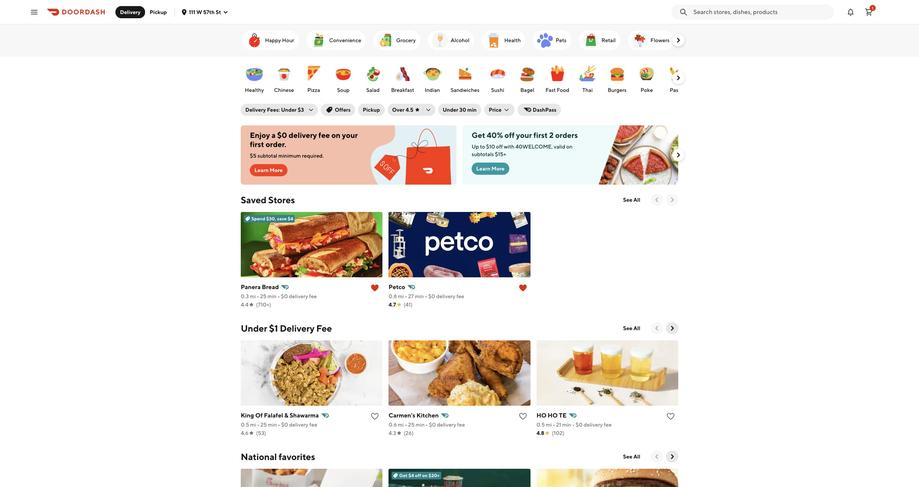 Task type: locate. For each thing, give the bounding box(es) containing it.
min for carmen's kitchen
[[416, 422, 425, 428]]

1 horizontal spatial learn more button
[[472, 163, 510, 175]]

2 vertical spatial see
[[624, 454, 633, 460]]

carmen's
[[389, 412, 416, 419]]

pickup button down salad
[[358, 104, 385, 116]]

learn
[[477, 166, 491, 172], [255, 167, 269, 173]]

delivery inside button
[[120, 9, 141, 15]]

0 vertical spatial delivery
[[120, 9, 141, 15]]

delivery right $0
[[289, 131, 317, 139]]

• left 27
[[405, 293, 407, 299]]

mi right '0.6'
[[398, 422, 404, 428]]

required.
[[302, 153, 324, 159]]

2 all from the top
[[634, 325, 641, 331]]

on left $20+
[[422, 473, 428, 479]]

retail
[[602, 37, 616, 43]]

pickup button
[[145, 6, 172, 18], [358, 104, 385, 116]]

0.5 for king of falafel & shawarma
[[241, 422, 249, 428]]

1 horizontal spatial off
[[496, 144, 503, 150]]

mi for carmen's kitchen
[[398, 422, 404, 428]]

see all link for national favorites
[[619, 451, 645, 463]]

mi for ho ho te
[[546, 422, 552, 428]]

$​0 for petco
[[429, 293, 435, 299]]

falafel
[[264, 412, 283, 419]]

0 horizontal spatial off
[[415, 473, 421, 479]]

(710+)
[[256, 302, 271, 308]]

flowers image
[[631, 31, 650, 49]]

2 vertical spatial see all
[[624, 454, 641, 460]]

$4 left $20+
[[409, 473, 414, 479]]

2 vertical spatial off
[[415, 473, 421, 479]]

2 previous button of carousel image from the top
[[654, 325, 661, 332]]

$4 right save
[[288, 216, 293, 222]]

(26)
[[404, 430, 414, 436]]

1 your from the left
[[342, 131, 358, 139]]

ho up 4.8
[[537, 412, 547, 419]]

under $1 delivery fee
[[241, 323, 332, 334]]

more down the $15+
[[492, 166, 505, 172]]

minimum
[[279, 153, 301, 159]]

with
[[504, 144, 515, 150]]

off left $20+
[[415, 473, 421, 479]]

1 horizontal spatial your
[[517, 131, 532, 139]]

1 click to add this store to your saved list image from the left
[[371, 412, 380, 421]]

delivery right 27
[[437, 293, 456, 299]]

previous button of carousel image for national favorites
[[654, 453, 661, 461]]

0.5
[[241, 422, 249, 428], [537, 422, 545, 428]]

min down the falafel on the left bottom of page
[[268, 422, 277, 428]]

0.8 mi • 27 min • $​0 delivery fee
[[389, 293, 465, 299]]

mi down king
[[250, 422, 256, 428]]

get for get 40% off your first 2 orders
[[472, 131, 486, 139]]

1
[[873, 6, 874, 10]]

click to add this store to your saved list image left ho ho te
[[519, 412, 528, 421]]

fee for panera bread
[[309, 293, 317, 299]]

2 see from the top
[[624, 325, 633, 331]]

1 horizontal spatial under
[[281, 107, 297, 113]]

learn more for a
[[255, 167, 283, 173]]

1 vertical spatial previous button of carousel image
[[654, 325, 661, 332]]

get $4 off on $20+
[[400, 473, 440, 479]]

1 horizontal spatial 0.5
[[537, 422, 545, 428]]

learn more down "subtotal"
[[255, 167, 283, 173]]

more down "subtotal"
[[270, 167, 283, 173]]

$​0 right 21
[[576, 422, 583, 428]]

0 horizontal spatial ho
[[537, 412, 547, 419]]

off up the $15+
[[496, 144, 503, 150]]

25 for saved
[[260, 293, 267, 299]]

under inside under $1 delivery fee link
[[241, 323, 267, 334]]

1 vertical spatial see
[[624, 325, 633, 331]]

&
[[285, 412, 289, 419]]

1 vertical spatial first
[[250, 140, 264, 149]]

favorites
[[279, 452, 315, 462]]

pets link
[[533, 30, 571, 50]]

27
[[408, 293, 414, 299]]

click to add this store to your saved list image for king of falafel & shawarma
[[371, 412, 380, 421]]

get for get $4 off on $20+
[[400, 473, 408, 479]]

1 see all from the top
[[624, 197, 641, 203]]

min for panera bread
[[268, 293, 277, 299]]

• up (26) on the bottom
[[405, 422, 407, 428]]

mi for petco
[[398, 293, 404, 299]]

$​0 right 27
[[429, 293, 435, 299]]

0 vertical spatial see all link
[[619, 194, 645, 206]]

first inside enjoy a $0 delivery fee on your first order.
[[250, 140, 264, 149]]

2 click to add this store to your saved list image from the left
[[519, 412, 528, 421]]

salad
[[367, 87, 380, 93]]

2 vertical spatial see all link
[[619, 451, 645, 463]]

offers
[[335, 107, 351, 113]]

next button of carousel image
[[675, 74, 683, 82], [669, 453, 677, 461]]

0 horizontal spatial on
[[332, 131, 341, 139]]

pets image
[[536, 31, 555, 49]]

under 30 min button
[[438, 104, 481, 116]]

4.3
[[389, 430, 396, 436]]

delivery inside enjoy a $0 delivery fee on your first order.
[[289, 131, 317, 139]]

first down enjoy
[[250, 140, 264, 149]]

min down carmen's kitchen
[[416, 422, 425, 428]]

under
[[281, 107, 297, 113], [443, 107, 459, 113], [241, 323, 267, 334]]

2 see all link from the top
[[619, 322, 645, 334]]

convenience link
[[307, 30, 366, 50]]

min down bread
[[268, 293, 277, 299]]

1 horizontal spatial $4
[[409, 473, 414, 479]]

1 0.5 from the left
[[241, 422, 249, 428]]

$4
[[288, 216, 293, 222], [409, 473, 414, 479]]

off
[[505, 131, 515, 139], [496, 144, 503, 150], [415, 473, 421, 479]]

get
[[472, 131, 486, 139], [400, 473, 408, 479]]

previous button of carousel image for under $1 delivery fee
[[654, 325, 661, 332]]

fast
[[546, 87, 556, 93]]

1 vertical spatial pickup
[[363, 107, 380, 113]]

0.5 mi • 25 min • $​0 delivery fee
[[241, 422, 317, 428]]

off for $20+
[[415, 473, 421, 479]]

0 vertical spatial first
[[534, 131, 548, 139]]

get left $20+
[[400, 473, 408, 479]]

on inside up to $10 off with 40welcome, valid on subtotals $15+
[[567, 144, 573, 150]]

see all for national favorites
[[624, 454, 641, 460]]

fee for king of falafel & shawarma
[[310, 422, 317, 428]]

happy
[[265, 37, 281, 43]]

1 horizontal spatial learn
[[477, 166, 491, 172]]

1 horizontal spatial delivery
[[246, 107, 266, 113]]

3 see all from the top
[[624, 454, 641, 460]]

25
[[260, 293, 267, 299], [261, 422, 267, 428], [409, 422, 415, 428]]

shawarma
[[290, 412, 319, 419]]

delivery for ho ho te
[[584, 422, 603, 428]]

111 w 57th st button
[[181, 9, 229, 15]]

convenience image
[[310, 31, 328, 49]]

poke
[[641, 87, 653, 93]]

0 horizontal spatial click to add this store to your saved list image
[[371, 412, 380, 421]]

1 all from the top
[[634, 197, 641, 203]]

2 your from the left
[[517, 131, 532, 139]]

mi right the 0.3
[[250, 293, 256, 299]]

25 up (710+)
[[260, 293, 267, 299]]

min right 27
[[415, 293, 424, 299]]

a
[[272, 131, 276, 139]]

all for national favorites
[[634, 454, 641, 460]]

0 vertical spatial off
[[505, 131, 515, 139]]

• right 27
[[425, 293, 428, 299]]

0 horizontal spatial first
[[250, 140, 264, 149]]

pickup
[[150, 9, 167, 15], [363, 107, 380, 113]]

2 see all from the top
[[624, 325, 641, 331]]

1 vertical spatial see all link
[[619, 322, 645, 334]]

under inside under 30 min button
[[443, 107, 459, 113]]

0 horizontal spatial your
[[342, 131, 358, 139]]

pickup button left 111
[[145, 6, 172, 18]]

2 ho from the left
[[548, 412, 558, 419]]

1 vertical spatial get
[[400, 473, 408, 479]]

click to add this store to your saved list image
[[371, 412, 380, 421], [519, 412, 528, 421]]

subtotals
[[472, 151, 494, 157]]

1 horizontal spatial pickup
[[363, 107, 380, 113]]

see all link for saved stores
[[619, 194, 645, 206]]

ho left te
[[548, 412, 558, 419]]

1 see from the top
[[624, 197, 633, 203]]

more
[[492, 166, 505, 172], [270, 167, 283, 173]]

on right the valid
[[567, 144, 573, 150]]

happy hour image
[[246, 31, 264, 49]]

1 vertical spatial pickup button
[[358, 104, 385, 116]]

0 horizontal spatial learn more button
[[250, 164, 288, 176]]

0 horizontal spatial learn
[[255, 167, 269, 173]]

0 vertical spatial $4
[[288, 216, 293, 222]]

1 see all link from the top
[[619, 194, 645, 206]]

1 vertical spatial see all
[[624, 325, 641, 331]]

previous button of carousel image for saved stores
[[654, 196, 661, 204]]

0 horizontal spatial more
[[270, 167, 283, 173]]

see for national favorites
[[624, 454, 633, 460]]

on
[[332, 131, 341, 139], [567, 144, 573, 150], [422, 473, 428, 479]]

delivery for carmen's kitchen
[[437, 422, 456, 428]]

learn more button for 40%
[[472, 163, 510, 175]]

2 vertical spatial delivery
[[280, 323, 315, 334]]

price button
[[485, 104, 515, 116]]

0 horizontal spatial delivery
[[120, 9, 141, 15]]

2 vertical spatial previous button of carousel image
[[654, 453, 661, 461]]

bagel
[[521, 87, 535, 93]]

mi for panera bread
[[250, 293, 256, 299]]

under $1 delivery fee link
[[241, 322, 332, 334]]

min right 21
[[563, 422, 572, 428]]

save
[[277, 216, 287, 222]]

0 vertical spatial get
[[472, 131, 486, 139]]

$​0 for ho ho te
[[576, 422, 583, 428]]

pickup for the topmost the pickup button
[[150, 9, 167, 15]]

pickup right the delivery button at the left top of page
[[150, 9, 167, 15]]

mi right 0.8
[[398, 293, 404, 299]]

see all for under $1 delivery fee
[[624, 325, 641, 331]]

on inside enjoy a $0 delivery fee on your first order.
[[332, 131, 341, 139]]

0 vertical spatial pickup
[[150, 9, 167, 15]]

3 see from the top
[[624, 454, 633, 460]]

$3
[[298, 107, 304, 113]]

0.3 mi • 25 min • $​0 delivery fee
[[241, 293, 317, 299]]

3 see all link from the top
[[619, 451, 645, 463]]

1 horizontal spatial pickup button
[[358, 104, 385, 116]]

1 vertical spatial all
[[634, 325, 641, 331]]

0 horizontal spatial pickup
[[150, 9, 167, 15]]

25 up (53)
[[261, 422, 267, 428]]

1 horizontal spatial more
[[492, 166, 505, 172]]

price
[[489, 107, 502, 113]]

• right 21
[[573, 422, 575, 428]]

0 horizontal spatial pickup button
[[145, 6, 172, 18]]

1 vertical spatial delivery
[[246, 107, 266, 113]]

1 horizontal spatial click to add this store to your saved list image
[[519, 412, 528, 421]]

get up 'up'
[[472, 131, 486, 139]]

click to add this store to your saved list image left carmen's
[[371, 412, 380, 421]]

spend $30, save $4
[[252, 216, 293, 222]]

0 vertical spatial see
[[624, 197, 633, 203]]

1 horizontal spatial get
[[472, 131, 486, 139]]

0 vertical spatial previous button of carousel image
[[654, 196, 661, 204]]

national
[[241, 452, 277, 462]]

ho ho te
[[537, 412, 567, 419]]

(41)
[[404, 302, 413, 308]]

ho
[[537, 412, 547, 419], [548, 412, 558, 419]]

1 horizontal spatial learn more
[[477, 166, 505, 172]]

delivery for king of falafel & shawarma
[[289, 422, 309, 428]]

delivery right 21
[[584, 422, 603, 428]]

fee for petco
[[457, 293, 465, 299]]

min right 30
[[468, 107, 477, 113]]

off up "with"
[[505, 131, 515, 139]]

0 horizontal spatial get
[[400, 473, 408, 479]]

1 vertical spatial on
[[567, 144, 573, 150]]

pickup for bottommost the pickup button
[[363, 107, 380, 113]]

$​0 down &
[[281, 422, 288, 428]]

learn more down subtotals at right
[[477, 166, 505, 172]]

on down offers button
[[332, 131, 341, 139]]

1 horizontal spatial on
[[422, 473, 428, 479]]

25 for under
[[261, 422, 267, 428]]

alcohol link
[[428, 30, 474, 50]]

min for petco
[[415, 293, 424, 299]]

2 horizontal spatial off
[[505, 131, 515, 139]]

of
[[255, 412, 263, 419]]

min inside button
[[468, 107, 477, 113]]

2 vertical spatial all
[[634, 454, 641, 460]]

click to remove this store from your saved list image
[[519, 284, 528, 293]]

learn down subtotals at right
[[477, 166, 491, 172]]

$0
[[277, 131, 287, 139]]

0 vertical spatial see all
[[624, 197, 641, 203]]

your down offers
[[342, 131, 358, 139]]

1 vertical spatial off
[[496, 144, 503, 150]]

click to remove this store from your saved list image
[[371, 284, 380, 293]]

indian
[[425, 87, 440, 93]]

2 vertical spatial on
[[422, 473, 428, 479]]

delivery
[[120, 9, 141, 15], [246, 107, 266, 113], [280, 323, 315, 334]]

$​0 up under $1 delivery fee link
[[281, 293, 288, 299]]

0 vertical spatial all
[[634, 197, 641, 203]]

2
[[550, 131, 554, 139]]

under left $1
[[241, 323, 267, 334]]

3 all from the top
[[634, 454, 641, 460]]

petco
[[389, 284, 406, 291]]

mi down ho ho te
[[546, 422, 552, 428]]

$​0 down the "kitchen"
[[429, 422, 436, 428]]

2 horizontal spatial on
[[567, 144, 573, 150]]

hour
[[282, 37, 294, 43]]

spend
[[252, 216, 265, 222]]

learn more for 40%
[[477, 166, 505, 172]]

delivery up under $1 delivery fee
[[289, 293, 308, 299]]

1 horizontal spatial ho
[[548, 412, 558, 419]]

0 vertical spatial on
[[332, 131, 341, 139]]

2 horizontal spatial delivery
[[280, 323, 315, 334]]

delivery down the "kitchen"
[[437, 422, 456, 428]]

your up 40welcome,
[[517, 131, 532, 139]]

your
[[342, 131, 358, 139], [517, 131, 532, 139]]

1 previous button of carousel image from the top
[[654, 196, 661, 204]]

next button of carousel image
[[675, 36, 683, 44], [675, 151, 683, 159], [669, 196, 677, 204], [669, 325, 677, 332]]

pickup down salad
[[363, 107, 380, 113]]

learn more button down "subtotal"
[[250, 164, 288, 176]]

0.5 up 4.6
[[241, 422, 249, 428]]

under left $3
[[281, 107, 297, 113]]

2 0.5 from the left
[[537, 422, 545, 428]]

your inside enjoy a $0 delivery fee on your first order.
[[342, 131, 358, 139]]

learn down "subtotal"
[[255, 167, 269, 173]]

$20+
[[429, 473, 440, 479]]

see
[[624, 197, 633, 203], [624, 325, 633, 331], [624, 454, 633, 460]]

under left 30
[[443, 107, 459, 113]]

0 horizontal spatial learn more
[[255, 167, 283, 173]]

delivery for panera bread
[[289, 293, 308, 299]]

over
[[392, 107, 405, 113]]

learn more
[[477, 166, 505, 172], [255, 167, 283, 173]]

0 horizontal spatial 0.5
[[241, 422, 249, 428]]

first left 2
[[534, 131, 548, 139]]

2 horizontal spatial under
[[443, 107, 459, 113]]

learn more button
[[472, 163, 510, 175], [250, 164, 288, 176]]

3 previous button of carousel image from the top
[[654, 453, 661, 461]]

delivery down "shawarma"
[[289, 422, 309, 428]]

0.5 up 4.8
[[537, 422, 545, 428]]

previous button of carousel image
[[654, 196, 661, 204], [654, 325, 661, 332], [654, 453, 661, 461]]

fee inside enjoy a $0 delivery fee on your first order.
[[319, 131, 330, 139]]

get 40% off your first 2 orders
[[472, 131, 578, 139]]

0 horizontal spatial under
[[241, 323, 267, 334]]

learn more button down subtotals at right
[[472, 163, 510, 175]]



Task type: vqa. For each thing, say whether or not it's contained in the screenshot.
2nd • DoorDash Order from left
no



Task type: describe. For each thing, give the bounding box(es) containing it.
mi for king of falafel & shawarma
[[250, 422, 256, 428]]

57th
[[203, 9, 215, 15]]

dashpass button
[[518, 104, 561, 116]]

fee
[[317, 323, 332, 334]]

see for under $1 delivery fee
[[624, 325, 633, 331]]

under for under 30 min
[[443, 107, 459, 113]]

up to $10 off with 40welcome, valid on subtotals $15+
[[472, 144, 573, 157]]

(53)
[[256, 430, 266, 436]]

4.4
[[241, 302, 249, 308]]

national favorites
[[241, 452, 315, 462]]

$15+
[[495, 151, 507, 157]]

off inside up to $10 off with 40welcome, valid on subtotals $15+
[[496, 144, 503, 150]]

4.7
[[389, 302, 396, 308]]

te
[[559, 412, 567, 419]]

delivery button
[[116, 6, 145, 18]]

saved
[[241, 195, 267, 205]]

grocery link
[[374, 30, 421, 50]]

panera bread
[[241, 284, 279, 291]]

$30,
[[266, 216, 276, 222]]

4.8
[[537, 430, 545, 436]]

1 vertical spatial next button of carousel image
[[669, 453, 677, 461]]

pizza
[[308, 87, 320, 93]]

• down bread
[[278, 293, 280, 299]]

orders
[[556, 131, 578, 139]]

• down king of falafel & shawarma
[[278, 422, 280, 428]]

up
[[472, 144, 479, 150]]

to
[[480, 144, 485, 150]]

40welcome,
[[516, 144, 553, 150]]

valid
[[554, 144, 566, 150]]

king of falafel & shawarma
[[241, 412, 319, 419]]

1 vertical spatial $4
[[409, 473, 414, 479]]

thai
[[583, 87, 593, 93]]

all for under $1 delivery fee
[[634, 325, 641, 331]]

• up (53)
[[257, 422, 260, 428]]

$​0 for carmen's kitchen
[[429, 422, 436, 428]]

chinese
[[274, 87, 294, 93]]

see for saved stores
[[624, 197, 633, 203]]

21
[[557, 422, 562, 428]]

dashpass
[[533, 107, 557, 113]]

(102)
[[552, 430, 565, 436]]

see all link for under $1 delivery fee
[[619, 322, 645, 334]]

under for under $1 delivery fee
[[241, 323, 267, 334]]

offers button
[[321, 104, 355, 116]]

$5
[[250, 153, 257, 159]]

4.6
[[241, 430, 249, 436]]

1 horizontal spatial first
[[534, 131, 548, 139]]

grocery
[[397, 37, 416, 43]]

Store search: begin typing to search for stores available on DoorDash text field
[[694, 8, 830, 16]]

learn more button for a
[[250, 164, 288, 176]]

30
[[460, 107, 467, 113]]

w
[[197, 9, 202, 15]]

fee for carmen's kitchen
[[458, 422, 465, 428]]

more for 40%
[[492, 166, 505, 172]]

notification bell image
[[847, 7, 856, 17]]

0.5 mi • 21 min • $​0 delivery fee
[[537, 422, 612, 428]]

retail link
[[579, 30, 621, 50]]

food
[[557, 87, 570, 93]]

0 items, open order cart image
[[865, 7, 874, 17]]

alcohol image
[[431, 31, 450, 49]]

enjoy a $0 delivery fee on your first order.
[[250, 131, 358, 149]]

over 4.5 button
[[388, 104, 435, 116]]

off for first
[[505, 131, 515, 139]]

open menu image
[[30, 7, 39, 17]]

learn for enjoy a $0 delivery fee on your first order.
[[255, 167, 269, 173]]

0 horizontal spatial $4
[[288, 216, 293, 222]]

panera
[[241, 284, 261, 291]]

happy hour
[[265, 37, 294, 43]]

st
[[216, 9, 221, 15]]

health image
[[485, 31, 503, 49]]

delivery for delivery
[[120, 9, 141, 15]]

• down panera bread
[[257, 293, 259, 299]]

convenience
[[329, 37, 362, 43]]

see all for saved stores
[[624, 197, 641, 203]]

sushi
[[492, 87, 505, 93]]

• down the "kitchen"
[[426, 422, 428, 428]]

saved stores
[[241, 195, 295, 205]]

40%
[[487, 131, 503, 139]]

fee for ho ho te
[[604, 422, 612, 428]]

delivery for petco
[[437, 293, 456, 299]]

111 w 57th st
[[189, 9, 221, 15]]

fees:
[[267, 107, 280, 113]]

click to add this store to your saved list image for carmen's kitchen
[[519, 412, 528, 421]]

$​0 for panera bread
[[281, 293, 288, 299]]

stores
[[268, 195, 295, 205]]

0.3
[[241, 293, 249, 299]]

sandwiches
[[451, 87, 480, 93]]

fast food
[[546, 87, 570, 93]]

health
[[505, 37, 521, 43]]

flowers link
[[628, 30, 675, 50]]

saved stores link
[[241, 194, 295, 206]]

click to add this store to your saved list image
[[667, 412, 676, 421]]

0.6
[[389, 422, 397, 428]]

subtotal
[[258, 153, 278, 159]]

0 vertical spatial pickup button
[[145, 6, 172, 18]]

all for saved stores
[[634, 197, 641, 203]]

burgers
[[608, 87, 627, 93]]

111
[[189, 9, 195, 15]]

more for a
[[270, 167, 283, 173]]

retail image
[[582, 31, 600, 49]]

carmen's kitchen
[[389, 412, 439, 419]]

learn for get 40% off your first 2 orders
[[477, 166, 491, 172]]

0.6 mi • 25 min • $​0 delivery fee
[[389, 422, 465, 428]]

grocery image
[[377, 31, 395, 49]]

• left 21
[[553, 422, 556, 428]]

4.5
[[406, 107, 414, 113]]

min for king of falafel & shawarma
[[268, 422, 277, 428]]

over 4.5
[[392, 107, 414, 113]]

happy hour link
[[242, 30, 299, 50]]

0 vertical spatial next button of carousel image
[[675, 74, 683, 82]]

delivery for delivery fees: under $3
[[246, 107, 266, 113]]

national favorites link
[[241, 451, 315, 463]]

$​0 for king of falafel & shawarma
[[281, 422, 288, 428]]

pets
[[556, 37, 567, 43]]

order.
[[266, 140, 286, 149]]

25 up (26) on the bottom
[[409, 422, 415, 428]]

min for ho ho te
[[563, 422, 572, 428]]

pasta
[[670, 87, 684, 93]]

healthy
[[245, 87, 264, 93]]

flowers
[[651, 37, 670, 43]]

0.5 for ho ho te
[[537, 422, 545, 428]]

1 ho from the left
[[537, 412, 547, 419]]



